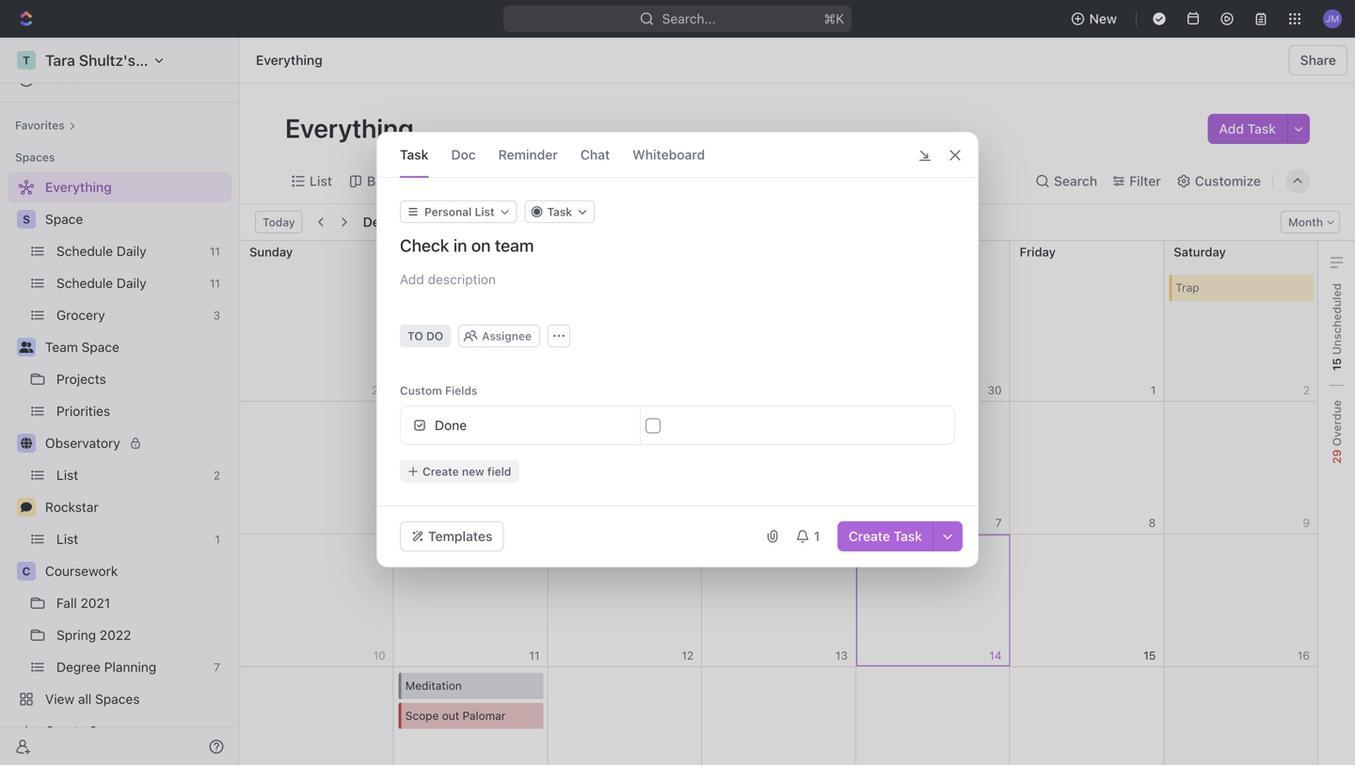 Task type: locate. For each thing, give the bounding box(es) containing it.
1 horizontal spatial 15
[[1330, 358, 1343, 371]]

coursework link
[[45, 556, 228, 586]]

1 vertical spatial exam
[[428, 341, 457, 354]]

1 row from the top
[[240, 241, 1318, 402]]

scope
[[405, 709, 439, 722]]

0 horizontal spatial 1
[[437, 311, 442, 324]]

today button
[[255, 211, 303, 233]]

to
[[407, 329, 423, 343]]

search...
[[662, 11, 716, 26]]

favorites
[[15, 119, 65, 132]]

0 vertical spatial 1
[[437, 311, 442, 324]]

team space link
[[45, 332, 228, 362]]

s
[[23, 213, 30, 226]]

space
[[45, 211, 83, 227], [81, 339, 119, 355]]

board link
[[363, 168, 404, 194]]

dialog containing task
[[376, 132, 979, 567]]

exam right lab
[[428, 341, 457, 354]]

create left new on the left bottom
[[423, 465, 459, 478]]

lab exam
[[405, 341, 457, 354]]

rockstar link
[[45, 492, 228, 522]]

1 vertical spatial 1
[[814, 528, 820, 544]]

15
[[1330, 358, 1343, 371], [1144, 649, 1156, 662]]

list link
[[306, 168, 332, 194]]

globe image
[[21, 438, 32, 449]]

palomar
[[463, 709, 506, 722]]

1
[[437, 311, 442, 324], [814, 528, 820, 544]]

sidebar navigation
[[0, 38, 240, 765]]

space right space, , "element"
[[45, 211, 83, 227]]

unscheduled
[[1330, 283, 1343, 358]]

search
[[1054, 173, 1097, 189]]

task
[[1247, 121, 1276, 136], [400, 147, 429, 162], [547, 205, 572, 218], [894, 528, 922, 544]]

exploration
[[465, 281, 525, 294]]

0 vertical spatial space
[[45, 211, 83, 227]]

create right 1 button
[[849, 528, 890, 544]]

create new field button
[[400, 460, 519, 483]]

0 horizontal spatial 15
[[1144, 649, 1156, 662]]

create new field button
[[400, 460, 519, 483]]

space, , element
[[17, 210, 36, 229]]

1 vertical spatial 15
[[1144, 649, 1156, 662]]

chat
[[580, 147, 610, 162]]

4 row from the top
[[240, 667, 1318, 765]]

exam up to on the left of the page
[[405, 311, 434, 324]]

1 left create task
[[814, 528, 820, 544]]

table
[[630, 173, 663, 189]]

None checkbox
[[646, 418, 661, 433]]

dialog
[[376, 132, 979, 567]]

custom fields
[[400, 384, 477, 397]]

user group image
[[19, 342, 33, 353]]

0 vertical spatial create
[[423, 465, 459, 478]]

to do button
[[400, 325, 451, 347]]

share
[[1300, 52, 1336, 68]]

row
[[240, 241, 1318, 402], [240, 402, 1318, 534], [240, 534, 1318, 667], [240, 667, 1318, 765]]

1 up do
[[437, 311, 442, 324]]

share button
[[1289, 45, 1348, 75]]

favorites button
[[8, 114, 84, 136]]

trap
[[1176, 281, 1199, 294]]

assignee
[[482, 329, 532, 343]]

create for create new field
[[423, 465, 459, 478]]

field
[[487, 465, 511, 478]]

0 horizontal spatial create
[[423, 465, 459, 478]]

create task
[[849, 528, 922, 544]]

1 horizontal spatial create
[[849, 528, 890, 544]]

1 inside button
[[814, 528, 820, 544]]

create inside create task button
[[849, 528, 890, 544]]

1 button
[[787, 521, 830, 551]]

chat button
[[580, 133, 610, 177]]

tree
[[8, 172, 231, 746]]

exam
[[405, 311, 434, 324], [428, 341, 457, 354]]

1 inside row
[[437, 311, 442, 324]]

cell
[[701, 241, 856, 401]]

tree containing space
[[8, 172, 231, 746]]

1 vertical spatial everything
[[285, 112, 419, 144]]

create
[[423, 465, 459, 478], [849, 528, 890, 544]]

1 horizontal spatial 1
[[814, 528, 820, 544]]

to do
[[407, 329, 443, 343]]

assignee button
[[460, 328, 538, 343]]

0 vertical spatial 15
[[1330, 358, 1343, 371]]

saturday
[[1174, 245, 1226, 259]]

scope out palomar
[[405, 709, 506, 722]]

customize button
[[1170, 168, 1267, 194]]

list
[[310, 173, 332, 189]]

3 row from the top
[[240, 534, 1318, 667]]

space inside 'link'
[[45, 211, 83, 227]]

add task
[[1219, 121, 1276, 136]]

customize
[[1195, 173, 1261, 189]]

doc
[[451, 147, 476, 162]]

1 vertical spatial create
[[849, 528, 890, 544]]

happiness link
[[526, 168, 595, 194]]

coursework, , element
[[17, 562, 36, 581]]

create inside create new field button
[[423, 465, 459, 478]]

everything
[[256, 52, 323, 68], [285, 112, 419, 144]]

of
[[451, 281, 462, 294]]

29
[[1330, 449, 1343, 464]]

add task button
[[1208, 114, 1287, 144]]

space right "team"
[[81, 339, 119, 355]]

tree inside sidebar navigation
[[8, 172, 231, 746]]

0 vertical spatial exam
[[405, 311, 434, 324]]

grid containing sunday
[[239, 241, 1318, 765]]

grid
[[239, 241, 1318, 765]]

templates button
[[400, 521, 504, 551]]



Task type: vqa. For each thing, say whether or not it's contained in the screenshot.
Add
yes



Task type: describe. For each thing, give the bounding box(es) containing it.
c
[[22, 565, 31, 578]]

observatory
[[45, 435, 120, 451]]

create for create task
[[849, 528, 890, 544]]

task button
[[525, 200, 595, 223]]

2 row from the top
[[240, 402, 1318, 534]]

whiteboard button
[[632, 133, 705, 177]]

cell inside row
[[701, 241, 856, 401]]

row containing 14
[[240, 534, 1318, 667]]

calendar link
[[435, 168, 495, 194]]

doc button
[[451, 133, 476, 177]]

lab
[[405, 341, 425, 354]]

spaces
[[15, 151, 55, 164]]

friday
[[1020, 245, 1056, 259]]

do
[[426, 329, 443, 343]]

the
[[405, 281, 426, 294]]

1 vertical spatial space
[[81, 339, 119, 355]]

sunday
[[249, 245, 293, 259]]

out
[[442, 709, 459, 722]]

Task name or type '/' for commands text field
[[400, 234, 959, 257]]

happiness
[[529, 173, 595, 189]]

task inside dropdown button
[[547, 205, 572, 218]]

team space
[[45, 339, 119, 355]]

row containing the age of exploration
[[240, 241, 1318, 402]]

create new field
[[423, 465, 511, 478]]

reminder button
[[498, 133, 558, 177]]

15 inside row
[[1144, 649, 1156, 662]]

observatory link
[[45, 428, 228, 458]]

create task button
[[837, 521, 933, 551]]

meditation
[[405, 679, 462, 692]]

⌘k
[[824, 11, 844, 26]]

14
[[989, 649, 1002, 662]]

overdue
[[1330, 400, 1343, 449]]

today
[[263, 215, 295, 229]]

rockstar
[[45, 499, 98, 515]]

none checkbox inside custom fields "element"
[[646, 418, 661, 433]]

everything link
[[251, 49, 327, 72]]

reminder
[[498, 147, 558, 162]]

table link
[[626, 168, 663, 194]]

monday
[[403, 245, 450, 259]]

calendar
[[439, 173, 495, 189]]

team
[[45, 339, 78, 355]]

whiteboard
[[632, 147, 705, 162]]

done
[[435, 417, 467, 433]]

add
[[1219, 121, 1244, 136]]

templates
[[428, 528, 492, 544]]

exam 1
[[405, 311, 442, 324]]

custom
[[400, 384, 442, 397]]

board
[[367, 173, 404, 189]]

custom fields element
[[400, 406, 955, 483]]

0 vertical spatial everything
[[256, 52, 323, 68]]

fields
[[445, 384, 477, 397]]

comment image
[[21, 502, 32, 513]]

new button
[[1063, 4, 1128, 34]]

1 button
[[787, 521, 830, 551]]

search button
[[1029, 168, 1103, 194]]

row containing meditation
[[240, 667, 1318, 765]]

16
[[1297, 649, 1310, 662]]

new
[[462, 465, 484, 478]]

task button
[[400, 133, 429, 177]]

the age of exploration
[[405, 281, 525, 294]]

new
[[1089, 11, 1117, 26]]

coursework
[[45, 563, 118, 579]]

age
[[429, 281, 448, 294]]

space link
[[45, 204, 228, 234]]



